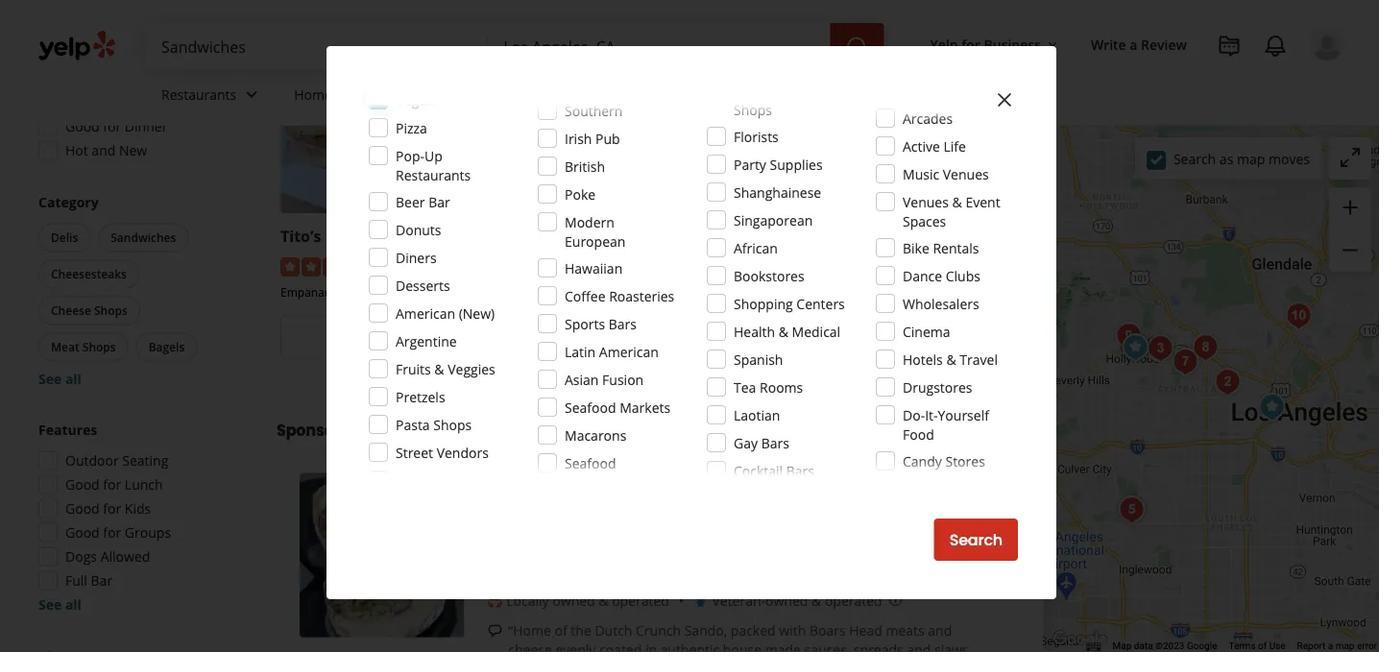Task type: describe. For each thing, give the bounding box(es) containing it.
sports
[[565, 315, 605, 333]]

4.3 star rating image
[[281, 257, 384, 277]]

wax paper - los angeles image
[[1280, 297, 1318, 335]]

empanadas, argentine, sandwiches
[[281, 284, 471, 300]]

meat shops button
[[38, 333, 128, 362]]

see for category
[[38, 370, 62, 388]]

see all for category
[[38, 370, 82, 388]]

of for terms
[[1259, 640, 1267, 652]]

all for features
[[65, 596, 82, 614]]

1 vertical spatial sando
[[549, 473, 608, 500]]

tito's market
[[281, 226, 381, 247]]

full bar
[[65, 572, 113, 590]]

mike's deli image
[[1113, 491, 1151, 529]]

firehouse subs link
[[770, 226, 886, 247]]

tea
[[734, 378, 756, 396]]

latin american
[[565, 343, 659, 361]]

music
[[903, 165, 940, 183]]

roasteries
[[609, 287, 675, 305]]

brothers sandwich shop image
[[1209, 363, 1247, 402]]

dance
[[903, 267, 943, 285]]

florists
[[734, 127, 779, 146]]

2 sandwiches, from the left
[[802, 284, 868, 300]]

1 vertical spatial ghost sando shop image
[[300, 473, 464, 638]]

latin
[[565, 343, 596, 361]]

shops for cheese shops
[[94, 303, 128, 318]]

reviews) for order now
[[448, 256, 500, 274]]

locally
[[507, 592, 549, 610]]

shops inside chocolatiers & shops
[[734, 100, 772, 119]]

user actions element
[[915, 24, 1372, 142]]

delis,
[[770, 284, 799, 300]]

pasta shops
[[396, 416, 472, 434]]

donuts
[[396, 220, 441, 239]]

cheesesteaks button
[[38, 260, 139, 289]]

sando,
[[685, 621, 727, 640]]

ggiata - west hollywood image
[[1110, 317, 1148, 355]]

directions
[[862, 326, 937, 348]]

venues inside venues & event spaces
[[903, 193, 949, 211]]

open now 4:43 pm
[[65, 21, 186, 39]]

expand map image
[[1339, 146, 1362, 169]]

bookstores
[[734, 267, 805, 285]]

2 vertical spatial and
[[907, 641, 931, 652]]

1 horizontal spatial delis
[[594, 284, 621, 300]]

& for hotels
[[947, 350, 957, 368]]

see all for features
[[38, 596, 82, 614]]

a for write
[[1130, 35, 1138, 53]]

food for delis, sandwiches, fast food
[[896, 284, 923, 300]]

& up boars
[[812, 592, 822, 610]]

spanish
[[734, 350, 783, 368]]

all for category
[[65, 370, 82, 388]]

singaporean
[[734, 211, 813, 229]]

pm for open until 7:00 pm
[[680, 358, 701, 377]]

good for groups
[[65, 524, 171, 542]]

16 veteran owned v2 image
[[693, 593, 709, 609]]

street vendors
[[396, 443, 489, 462]]

good for dinner
[[65, 117, 168, 135]]

owned for locally
[[553, 592, 595, 610]]

macarons
[[565, 426, 627, 444]]

1 vertical spatial shop
[[613, 473, 660, 500]]

sauces,
[[805, 641, 850, 652]]

see for features
[[38, 596, 62, 614]]

1 vertical spatial ghost sando shop
[[487, 473, 660, 500]]

rooms
[[760, 378, 803, 396]]

health
[[734, 322, 775, 341]]

british
[[565, 157, 605, 175]]

delivery
[[108, 45, 159, 63]]

(new)
[[459, 304, 495, 322]]

report a map error
[[1298, 640, 1378, 652]]

with
[[779, 621, 806, 640]]

get
[[832, 326, 858, 348]]

house
[[723, 641, 762, 652]]

now for order
[[402, 326, 435, 348]]

vendors
[[437, 443, 489, 462]]

16 chevron down v2 image
[[1045, 37, 1061, 53]]

2 until from the left
[[863, 358, 891, 377]]

for for dinner
[[103, 117, 121, 135]]

open for open until 7:00 pm
[[579, 358, 615, 377]]

0 vertical spatial ghost sando shop
[[525, 226, 663, 247]]

pop-
[[396, 147, 425, 165]]

travel
[[960, 350, 998, 368]]

open for open now 4:43 pm
[[65, 21, 100, 39]]

order now link
[[281, 316, 510, 358]]

search dialog
[[0, 0, 1380, 652]]

2 reviews) from the left
[[690, 256, 741, 274]]

yelp for business button
[[923, 27, 1068, 62]]

good for good for groups
[[65, 524, 100, 542]]

map region
[[973, 0, 1380, 652]]

dutch
[[595, 621, 633, 640]]

0 vertical spatial ghost sando shop image
[[1117, 329, 1155, 367]]

1 horizontal spatial american
[[599, 343, 659, 361]]

zoom out image
[[1339, 239, 1362, 262]]

outdoor seating
[[65, 452, 168, 470]]

zoom in image
[[1339, 196, 1362, 219]]

active
[[903, 137, 940, 155]]

reservations
[[65, 69, 146, 87]]

0 vertical spatial ghost
[[525, 226, 570, 247]]

good for kids
[[65, 500, 151, 518]]

map for error
[[1336, 640, 1355, 652]]

data
[[1134, 640, 1153, 652]]

tito's market link
[[281, 226, 381, 247]]

fruits
[[396, 360, 431, 378]]

search image
[[846, 36, 869, 59]]

in inside the '"home of the dutch crunch sando, packed with boars head meats and cheese evenly coated in authentic house made sauces, spreads and slaws'
[[646, 641, 657, 652]]

business
[[984, 35, 1041, 53]]

diners
[[396, 248, 437, 267]]

16 locally owned v2 image
[[487, 593, 503, 609]]

3.7 (53 reviews)
[[881, 256, 978, 274]]

it-
[[925, 406, 938, 424]]

european
[[565, 232, 626, 250]]

order
[[355, 326, 398, 348]]

rentals
[[933, 239, 979, 257]]

previous image
[[307, 544, 330, 567]]

event
[[966, 193, 1001, 211]]

ghost sando shop link
[[525, 226, 663, 247]]

1 vertical spatial and
[[928, 621, 952, 640]]

party supplies
[[734, 155, 823, 173]]

life
[[944, 137, 966, 155]]

sandwiches inside button
[[111, 230, 176, 245]]

closes in 47 min
[[342, 358, 449, 377]]

0 vertical spatial sando
[[574, 226, 621, 247]]

group containing features
[[33, 420, 238, 614]]

business categories element
[[146, 69, 1345, 125]]

close image
[[993, 88, 1016, 111]]

candy stores
[[903, 452, 986, 470]]

now for open
[[103, 21, 132, 39]]

ghost sando shop image
[[1117, 329, 1155, 367]]

cheese
[[509, 641, 552, 652]]

search for search as map moves
[[1174, 150, 1217, 168]]

delis inside button
[[51, 230, 78, 245]]

all about the bread image
[[1138, 329, 1176, 367]]

delis button
[[38, 223, 91, 252]]

cheesesteaks
[[51, 266, 127, 282]]

for for groups
[[103, 524, 121, 542]]

pretzels
[[396, 388, 445, 406]]

as
[[1220, 150, 1234, 168]]

sandwiches, delis
[[525, 284, 621, 300]]

outdoor
[[65, 452, 119, 470]]

firehouse
[[770, 226, 846, 247]]

pub
[[596, 129, 620, 147]]

& for venues
[[953, 193, 962, 211]]

map for moves
[[1237, 150, 1266, 168]]

good for good for lunch
[[65, 476, 100, 494]]

4.3 (1.2k reviews)
[[392, 256, 500, 274]]

(288
[[659, 256, 686, 274]]

african
[[734, 239, 778, 257]]

cheese
[[51, 303, 91, 318]]

shops for pasta shops
[[434, 416, 472, 434]]

bar for beer bar
[[429, 193, 450, 211]]

head
[[850, 621, 883, 640]]

group containing category
[[35, 193, 238, 389]]

seafood markets
[[565, 398, 671, 416]]

operated for locally owned & operated
[[612, 592, 670, 610]]

24 chevron down v2 image for restaurants
[[240, 83, 263, 106]]

good for good for kids
[[65, 500, 100, 518]]

irish
[[565, 129, 592, 147]]

cheese shops button
[[38, 296, 140, 325]]

2 horizontal spatial pm
[[925, 358, 945, 377]]

of for "home
[[555, 621, 568, 640]]

for for kids
[[103, 500, 121, 518]]



Task type: vqa. For each thing, say whether or not it's contained in the screenshot.
the topmost Now
yes



Task type: locate. For each thing, give the bounding box(es) containing it.
2 see all from the top
[[38, 596, 82, 614]]

0 horizontal spatial ghost sando shop image
[[300, 473, 464, 638]]

fusion
[[602, 370, 644, 389]]

1 horizontal spatial bar
[[429, 193, 450, 211]]

restaurants link
[[146, 69, 279, 125]]

0 horizontal spatial open
[[65, 21, 100, 39]]

0 horizontal spatial restaurants
[[161, 85, 237, 103]]

operated up crunch
[[612, 592, 670, 610]]

argentine
[[396, 332, 457, 350]]

1 horizontal spatial reviews)
[[690, 256, 741, 274]]

bar right beer
[[429, 193, 450, 211]]

ghost sando shop up hawaiian
[[525, 226, 663, 247]]

modern
[[565, 213, 615, 231]]

see all
[[38, 370, 82, 388], [38, 596, 82, 614]]

& left the travel at bottom right
[[947, 350, 957, 368]]

centers
[[797, 294, 845, 313]]

1 vertical spatial search
[[950, 529, 1003, 551]]

all down the meat
[[65, 370, 82, 388]]

24 chevron down v2 image inside restaurants link
[[240, 83, 263, 106]]

oui melrose image
[[1142, 330, 1180, 368]]

24 chevron down v2 image inside home services link
[[391, 83, 414, 106]]

0 horizontal spatial of
[[555, 621, 568, 640]]

16 speech v2 image
[[487, 624, 503, 639]]

shops up vendors
[[434, 416, 472, 434]]

bar inside group
[[91, 572, 113, 590]]

southern
[[565, 101, 623, 120]]

0 horizontal spatial now
[[103, 21, 132, 39]]

for for business
[[962, 35, 981, 53]]

3.7
[[881, 256, 900, 274]]

"home of the dutch crunch sando, packed with boars head meats and cheese evenly coated in authentic house made sauces, spreads and slaws
[[509, 621, 973, 652]]

1 horizontal spatial search
[[1174, 150, 1217, 168]]

veteran-
[[712, 592, 766, 610]]

1 reviews) from the left
[[448, 256, 500, 274]]

0 vertical spatial map
[[1237, 150, 1266, 168]]

pm
[[166, 21, 186, 39], [680, 358, 701, 377], [925, 358, 945, 377]]

see all down the meat
[[38, 370, 82, 388]]

more link
[[571, 69, 662, 125]]

delis down hawaiian
[[594, 284, 621, 300]]

bars for cocktail bars
[[787, 462, 815, 480]]

0 vertical spatial of
[[555, 621, 568, 640]]

0 vertical spatial in
[[387, 358, 400, 377]]

ggiata delicatessen image
[[1187, 329, 1225, 367]]

see all button for features
[[38, 596, 82, 614]]

in left the '47'
[[387, 358, 400, 377]]

search left as
[[1174, 150, 1217, 168]]

more
[[586, 85, 619, 103]]

a right write
[[1130, 35, 1138, 53]]

reviews) for get directions
[[927, 256, 978, 274]]

1 vertical spatial in
[[646, 641, 657, 652]]

shops inside cheese shops button
[[94, 303, 128, 318]]

projects image
[[1218, 35, 1241, 58]]

sandwiches up cheesesteaks
[[111, 230, 176, 245]]

bar inside search dialog
[[429, 193, 450, 211]]

1 horizontal spatial ghost sando shop image
[[1117, 329, 1155, 367]]

2 see from the top
[[38, 596, 62, 614]]

1 seafood from the top
[[565, 398, 616, 416]]

0 vertical spatial see all
[[38, 370, 82, 388]]

2 24 chevron down v2 image from the left
[[391, 83, 414, 106]]

0 vertical spatial bar
[[429, 193, 450, 211]]

& right fruits
[[435, 360, 444, 378]]

food inside do-it-yourself food
[[903, 425, 935, 443]]

firehouse subs image
[[1253, 388, 1292, 427]]

pm for open now 4:43 pm
[[166, 21, 186, 39]]

1 vertical spatial all
[[65, 596, 82, 614]]

now up offers delivery
[[103, 21, 132, 39]]

2 vertical spatial bars
[[787, 462, 815, 480]]

2 seafood from the top
[[565, 454, 616, 472]]

0 horizontal spatial operated
[[612, 592, 670, 610]]

all down full
[[65, 596, 82, 614]]

1 sandwiches, from the left
[[525, 284, 591, 300]]

modern european
[[565, 213, 626, 250]]

4.8 star rating image
[[525, 257, 629, 277]]

3 good from the top
[[65, 500, 100, 518]]

coffee roasteries
[[565, 287, 675, 305]]

offers
[[65, 45, 104, 63]]

0 vertical spatial seafood
[[565, 398, 616, 416]]

and right "meats"
[[928, 621, 952, 640]]

cocktail
[[734, 462, 783, 480]]

ghost sando shop image
[[1117, 329, 1155, 367], [300, 473, 464, 638]]

lunch
[[125, 476, 163, 494]]

1 vertical spatial open
[[579, 358, 615, 377]]

0 vertical spatial bars
[[609, 315, 637, 333]]

terms of use
[[1229, 640, 1286, 652]]

1 see from the top
[[38, 370, 62, 388]]

16 info v2 image
[[423, 423, 439, 438]]

1 horizontal spatial restaurants
[[396, 166, 471, 184]]

sando down macarons at the left bottom
[[549, 473, 608, 500]]

owned up the
[[553, 592, 595, 610]]

bar down dogs allowed
[[91, 572, 113, 590]]

24 chevron down v2 image
[[240, 83, 263, 106], [391, 83, 414, 106], [532, 83, 555, 106]]

2 horizontal spatial 24 chevron down v2 image
[[532, 83, 555, 106]]

sandwiches, down 4.8 star rating image
[[525, 284, 591, 300]]

keyboard shortcuts image
[[1086, 642, 1102, 652]]

bars up cocktail bars
[[762, 434, 790, 452]]

24 chevron down v2 image left southern
[[532, 83, 555, 106]]

coated
[[600, 641, 642, 652]]

1 vertical spatial map
[[1336, 640, 1355, 652]]

food down do- on the right bottom of page
[[903, 425, 935, 443]]

fast
[[871, 284, 893, 300]]

1 horizontal spatial in
[[646, 641, 657, 652]]

0 vertical spatial see all button
[[38, 370, 82, 388]]

medical
[[792, 322, 841, 341]]

arcades
[[903, 109, 953, 127]]

write a review
[[1091, 35, 1187, 53]]

bars down coffee roasteries
[[609, 315, 637, 333]]

0 vertical spatial open
[[65, 21, 100, 39]]

1 until from the left
[[619, 358, 647, 377]]

authentic
[[661, 641, 720, 652]]

for for lunch
[[103, 476, 121, 494]]

0 vertical spatial see
[[38, 370, 62, 388]]

irish pub
[[565, 129, 620, 147]]

1 vertical spatial seafood
[[565, 454, 616, 472]]

dogs allowed
[[65, 548, 150, 566]]

1 vertical spatial now
[[402, 326, 435, 348]]

0 vertical spatial shop
[[625, 226, 663, 247]]

evenly
[[556, 641, 596, 652]]

1 good from the top
[[65, 117, 100, 135]]

of left use
[[1259, 640, 1267, 652]]

4:43
[[136, 21, 162, 39]]

shops inside meat shops button
[[82, 339, 116, 355]]

1 see all from the top
[[38, 370, 82, 388]]

& down shopping centers
[[779, 322, 789, 341]]

24 chevron down v2 image for home services
[[391, 83, 414, 106]]

2 all from the top
[[65, 596, 82, 614]]

bars for gay bars
[[762, 434, 790, 452]]

0 vertical spatial delis
[[51, 230, 78, 245]]

delis down category
[[51, 230, 78, 245]]

poke
[[565, 185, 596, 203]]

3 reviews) from the left
[[927, 256, 978, 274]]

venues up the spaces
[[903, 193, 949, 211]]

group containing open now
[[33, 0, 238, 166]]

1 vertical spatial ghost
[[487, 473, 544, 500]]

owned up with in the right bottom of the page
[[766, 592, 808, 610]]

1 all from the top
[[65, 370, 82, 388]]

0 vertical spatial food
[[896, 284, 923, 300]]

2 good from the top
[[65, 476, 100, 494]]

0 vertical spatial american
[[396, 304, 455, 322]]

2 horizontal spatial reviews)
[[927, 256, 978, 274]]

of inside the '"home of the dutch crunch sando, packed with boars head meats and cheese evenly coated in authentic house made sauces, spreads and slaws'
[[555, 621, 568, 640]]

search down stores
[[950, 529, 1003, 551]]

tea rooms
[[734, 378, 803, 396]]

boars
[[810, 621, 846, 640]]

1 operated from the left
[[612, 592, 670, 610]]

drugstores
[[903, 378, 973, 396]]

0 horizontal spatial in
[[387, 358, 400, 377]]

pm up drugstores
[[925, 358, 945, 377]]

0 horizontal spatial owned
[[553, 592, 595, 610]]

1 vertical spatial venues
[[903, 193, 949, 211]]

restaurants up "dinner"
[[161, 85, 237, 103]]

0 horizontal spatial until
[[619, 358, 647, 377]]

1 horizontal spatial pm
[[680, 358, 701, 377]]

sandwiches, down 3.7 star rating image
[[802, 284, 868, 300]]

sandwiches
[[111, 230, 176, 245], [408, 284, 471, 300]]

24 chevron down v2 image left home
[[240, 83, 263, 106]]

shops right cheese
[[94, 303, 128, 318]]

0 horizontal spatial american
[[396, 304, 455, 322]]

2 owned from the left
[[766, 592, 808, 610]]

seafood up macarons at the left bottom
[[565, 398, 616, 416]]

shops up florists
[[734, 100, 772, 119]]

info icon image
[[888, 592, 904, 607], [888, 592, 904, 607]]

1 vertical spatial american
[[599, 343, 659, 361]]

0 vertical spatial venues
[[943, 165, 989, 183]]

& inside chocolatiers & shops
[[815, 81, 825, 99]]

1 horizontal spatial of
[[1259, 640, 1267, 652]]

and inside group
[[92, 141, 116, 159]]

(288 reviews)
[[659, 256, 741, 274]]

1 horizontal spatial sandwiches
[[408, 284, 471, 300]]

4 good from the top
[[65, 524, 100, 542]]

asian fusion
[[565, 370, 644, 389]]

&
[[815, 81, 825, 99], [953, 193, 962, 211], [779, 322, 789, 341], [947, 350, 957, 368], [435, 360, 444, 378], [599, 592, 609, 610], [812, 592, 822, 610]]

get directions
[[832, 326, 937, 348]]

1 horizontal spatial 24 chevron down v2 image
[[391, 83, 414, 106]]

0 horizontal spatial a
[[1130, 35, 1138, 53]]

map left error
[[1336, 640, 1355, 652]]

& right chocolatiers
[[815, 81, 825, 99]]

delis, sandwiches, fast food
[[770, 284, 923, 300]]

and right hot
[[92, 141, 116, 159]]

1 see all button from the top
[[38, 370, 82, 388]]

of
[[555, 621, 568, 640], [1259, 640, 1267, 652]]

hotels & travel
[[903, 350, 998, 368]]

map right as
[[1237, 150, 1266, 168]]

ghost down vendors
[[487, 473, 544, 500]]

operated for veteran-owned & operated
[[825, 592, 883, 610]]

pm right 4:43 on the left top
[[166, 21, 186, 39]]

0 horizontal spatial bar
[[91, 572, 113, 590]]

reviews)
[[448, 256, 500, 274], [690, 256, 741, 274], [927, 256, 978, 274]]

0 vertical spatial a
[[1130, 35, 1138, 53]]

& left "event"
[[953, 193, 962, 211]]

1 24 chevron down v2 image from the left
[[240, 83, 263, 106]]

larchmont village wine spirits & cheese image
[[1167, 343, 1205, 381]]

kids
[[125, 500, 151, 518]]

map data ©2023 google
[[1113, 640, 1218, 652]]

bars right "cocktail"
[[787, 462, 815, 480]]

venues & event spaces
[[903, 193, 1001, 230]]

until left 7:00
[[619, 358, 647, 377]]

owned for veteran-
[[766, 592, 808, 610]]

1 vertical spatial bar
[[91, 572, 113, 590]]

0 horizontal spatial pm
[[166, 21, 186, 39]]

for inside button
[[962, 35, 981, 53]]

and down "meats"
[[907, 641, 931, 652]]

see
[[38, 370, 62, 388], [38, 596, 62, 614]]

bar
[[429, 193, 450, 211], [91, 572, 113, 590]]

venues down life
[[943, 165, 989, 183]]

shops for meat shops
[[82, 339, 116, 355]]

mike's deli image
[[1113, 491, 1151, 529]]

2 operated from the left
[[825, 592, 883, 610]]

ghost sando shop down macarons at the left bottom
[[487, 473, 660, 500]]

hawaiian
[[565, 259, 623, 277]]

google image
[[1049, 627, 1112, 652]]

view
[[589, 326, 625, 348]]

1 owned from the left
[[553, 592, 595, 610]]

until left 8:30
[[863, 358, 891, 377]]

0 vertical spatial now
[[103, 21, 132, 39]]

8:30
[[895, 358, 922, 377]]

1 vertical spatial restaurants
[[396, 166, 471, 184]]

seafood for seafood
[[565, 454, 616, 472]]

food for do-it-yourself food
[[903, 425, 935, 443]]

until 8:30 pm
[[863, 358, 945, 377]]

1 vertical spatial see all
[[38, 596, 82, 614]]

pasta
[[396, 416, 430, 434]]

view website
[[589, 326, 691, 348]]

seating
[[122, 452, 168, 470]]

& for fruits
[[435, 360, 444, 378]]

restaurants down up
[[396, 166, 471, 184]]

1 horizontal spatial until
[[863, 358, 891, 377]]

health & medical
[[734, 322, 841, 341]]

now up the '47'
[[402, 326, 435, 348]]

for up good for kids in the left bottom of the page
[[103, 476, 121, 494]]

sandwiches up 'american (new)'
[[408, 284, 471, 300]]

good down the outdoor
[[65, 476, 100, 494]]

good up hot
[[65, 117, 100, 135]]

24 chevron down v2 image up pizza
[[391, 83, 414, 106]]

see all button for category
[[38, 370, 82, 388]]

1 horizontal spatial a
[[1328, 640, 1334, 652]]

for up hot and new
[[103, 117, 121, 135]]

good up dogs
[[65, 524, 100, 542]]

3 24 chevron down v2 image from the left
[[532, 83, 555, 106]]

see all button down full
[[38, 596, 82, 614]]

up
[[425, 147, 443, 165]]

0 horizontal spatial sandwiches
[[111, 230, 176, 245]]

tito's
[[281, 226, 321, 247]]

group
[[33, 0, 238, 166], [1330, 187, 1372, 272], [35, 193, 238, 389], [33, 420, 238, 614]]

and
[[92, 141, 116, 159], [928, 621, 952, 640], [907, 641, 931, 652]]

0 horizontal spatial reviews)
[[448, 256, 500, 274]]

search for search
[[950, 529, 1003, 551]]

1 vertical spatial bars
[[762, 434, 790, 452]]

notifications image
[[1264, 35, 1287, 58]]

map
[[1237, 150, 1266, 168], [1336, 640, 1355, 652]]

0 vertical spatial all
[[65, 370, 82, 388]]

sando up hawaiian
[[574, 226, 621, 247]]

ghost up 4.8 star rating image
[[525, 226, 570, 247]]

shopping centers
[[734, 294, 845, 313]]

& for health
[[779, 322, 789, 341]]

1 horizontal spatial map
[[1336, 640, 1355, 652]]

a right report at the right of the page
[[1328, 640, 1334, 652]]

1 vertical spatial see all button
[[38, 596, 82, 614]]

for down good for kids in the left bottom of the page
[[103, 524, 121, 542]]

& up dutch
[[599, 592, 609, 610]]

for down the good for lunch at bottom
[[103, 500, 121, 518]]

restaurants inside search dialog
[[396, 166, 471, 184]]

good down the good for lunch at bottom
[[65, 500, 100, 518]]

0 horizontal spatial sandwiches,
[[525, 284, 591, 300]]

pm right 7:00
[[680, 358, 701, 377]]

0 vertical spatial and
[[92, 141, 116, 159]]

2 see all button from the top
[[38, 596, 82, 614]]

supplies
[[770, 155, 823, 173]]

0 horizontal spatial 24 chevron down v2 image
[[240, 83, 263, 106]]

for right yelp at the top
[[962, 35, 981, 53]]

1 vertical spatial a
[[1328, 640, 1334, 652]]

party
[[734, 155, 767, 173]]

shop down macarons at the left bottom
[[613, 473, 660, 500]]

0 horizontal spatial map
[[1237, 150, 1266, 168]]

1 vertical spatial food
[[903, 425, 935, 443]]

in down crunch
[[646, 641, 657, 652]]

search inside button
[[950, 529, 1003, 551]]

0 vertical spatial sandwiches
[[111, 230, 176, 245]]

1 horizontal spatial open
[[579, 358, 615, 377]]

3.7 star rating image
[[770, 257, 874, 277]]

1 vertical spatial see
[[38, 596, 62, 614]]

food down '(53'
[[896, 284, 923, 300]]

hotels
[[903, 350, 943, 368]]

restaurants inside business categories 'element'
[[161, 85, 237, 103]]

©2023
[[1156, 640, 1185, 652]]

1 vertical spatial delis
[[594, 284, 621, 300]]

locally owned & operated
[[507, 592, 670, 610]]

offers delivery
[[65, 45, 159, 63]]

of left the
[[555, 621, 568, 640]]

0 vertical spatial search
[[1174, 150, 1217, 168]]

bars for sports bars
[[609, 315, 637, 333]]

see all button down the meat
[[38, 370, 82, 388]]

seafood for seafood markets
[[565, 398, 616, 416]]

results
[[363, 420, 419, 441]]

see all down full
[[38, 596, 82, 614]]

report
[[1298, 640, 1326, 652]]

veggies
[[448, 360, 496, 378]]

None search field
[[146, 23, 888, 69]]

seafood down macarons at the left bottom
[[565, 454, 616, 472]]

& inside venues & event spaces
[[953, 193, 962, 211]]

stores
[[946, 452, 986, 470]]

0 horizontal spatial delis
[[51, 230, 78, 245]]

1 horizontal spatial now
[[402, 326, 435, 348]]

operated up 'head' on the right bottom
[[825, 592, 883, 610]]

1 vertical spatial of
[[1259, 640, 1267, 652]]

shop up (288
[[625, 226, 663, 247]]

shop
[[625, 226, 663, 247], [613, 473, 660, 500]]

yelp
[[931, 35, 958, 53]]

0 vertical spatial restaurants
[[161, 85, 237, 103]]

features
[[38, 421, 97, 439]]

bar for full bar
[[91, 572, 113, 590]]

slideshow element
[[300, 473, 464, 638]]

shops right the meat
[[82, 339, 116, 355]]

pop-up restaurants
[[396, 147, 471, 184]]

ghost sando shop
[[525, 226, 663, 247], [487, 473, 660, 500]]

bagels button
[[136, 333, 197, 362]]

hot
[[65, 141, 88, 159]]

1 horizontal spatial owned
[[766, 592, 808, 610]]

1 vertical spatial sandwiches
[[408, 284, 471, 300]]

good for good for dinner
[[65, 117, 100, 135]]

a for report
[[1328, 640, 1334, 652]]

& for chocolatiers
[[815, 81, 825, 99]]

0 horizontal spatial search
[[950, 529, 1003, 551]]

1 horizontal spatial operated
[[825, 592, 883, 610]]

1 horizontal spatial sandwiches,
[[802, 284, 868, 300]]



